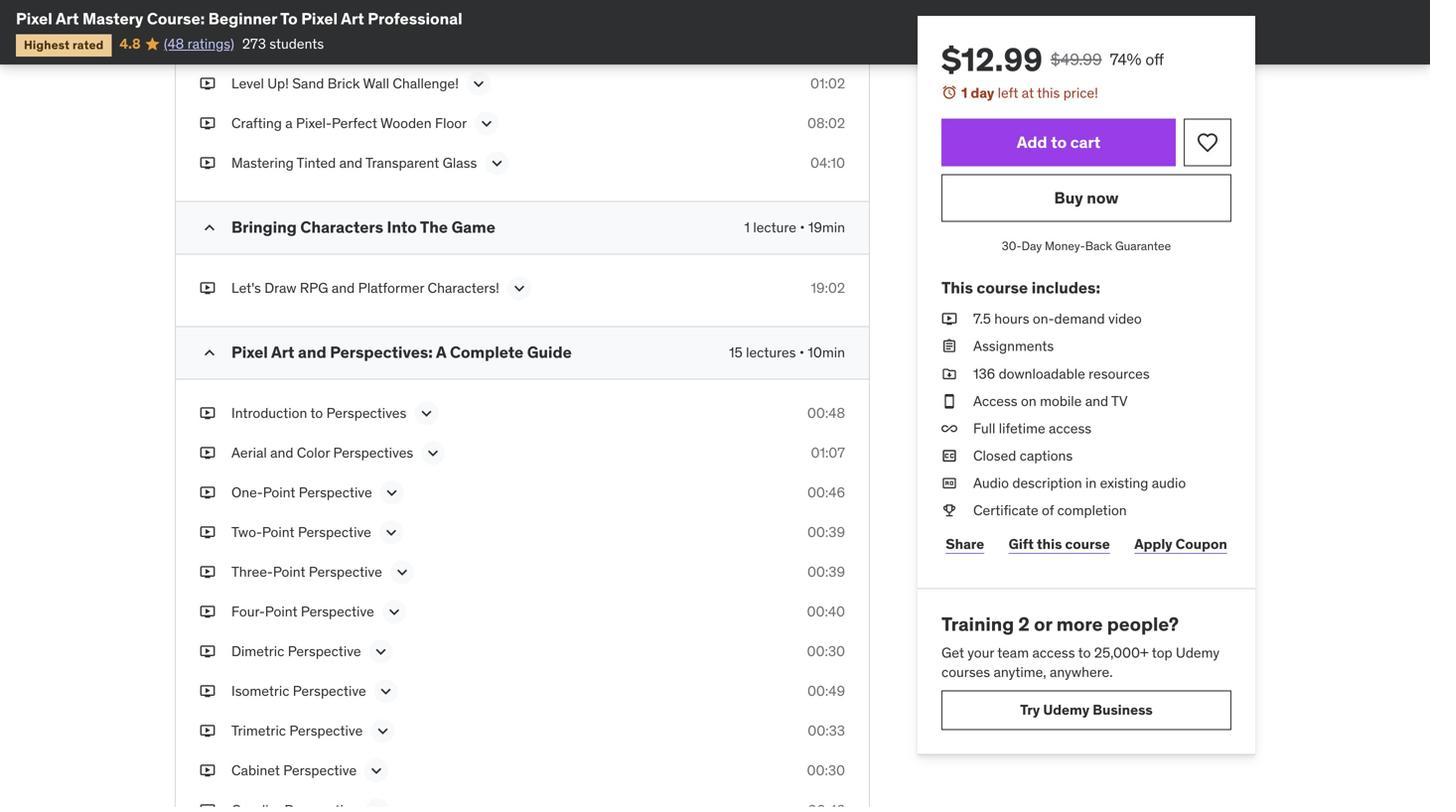 Task type: vqa. For each thing, say whether or not it's contained in the screenshot.
Perfect
yes



Task type: describe. For each thing, give the bounding box(es) containing it.
1 horizontal spatial let's
[[326, 35, 356, 53]]

0 vertical spatial perspectives
[[326, 405, 407, 422]]

at
[[1022, 84, 1034, 102]]

wooden
[[381, 114, 432, 132]]

people?
[[1108, 612, 1179, 636]]

complete
[[450, 342, 524, 363]]

share button
[[942, 525, 989, 565]]

00:39 for three-point perspective
[[808, 564, 845, 581]]

floor
[[435, 114, 467, 132]]

day
[[971, 84, 995, 102]]

cabinet perspective
[[231, 762, 357, 780]]

00:33
[[808, 722, 845, 740]]

or
[[1034, 612, 1053, 636]]

on
[[1021, 392, 1037, 410]]

two-point perspective
[[231, 524, 371, 542]]

point for three-
[[273, 564, 306, 581]]

closed
[[974, 447, 1017, 465]]

1 vertical spatial a
[[285, 114, 293, 132]]

anytime,
[[994, 664, 1047, 682]]

gift
[[1009, 535, 1034, 553]]

show lecture description image for cabinet perspective
[[367, 762, 387, 782]]

7.5 hours on-demand video
[[974, 310, 1142, 328]]

show lecture description image for one-point perspective
[[382, 484, 402, 503]]

buy now button
[[942, 174, 1232, 222]]

guarantee
[[1116, 239, 1172, 254]]

show lecture description image for let's draw rpg and platformer characters!
[[510, 279, 529, 299]]

aerial and color perspectives
[[231, 444, 414, 462]]

to for introduction
[[310, 405, 323, 422]]

completion
[[1058, 502, 1127, 520]]

perspective down trimetric perspective
[[283, 762, 357, 780]]

introduction to perspectives
[[231, 405, 407, 422]]

add to cart
[[1017, 132, 1101, 152]]

show lecture description image for isometric perspective
[[376, 682, 396, 702]]

udemy inside training 2 or more people? get your team access to 25,000+ top udemy courses anytime, anywhere.
[[1176, 644, 1220, 662]]

74%
[[1110, 49, 1142, 70]]

1 horizontal spatial brick
[[328, 75, 360, 93]]

business
[[1093, 701, 1153, 719]]

share
[[946, 535, 985, 553]]

show lecture description image for two-point perspective
[[381, 523, 401, 543]]

tinted
[[297, 154, 336, 172]]

19:02
[[811, 279, 845, 297]]

brick by brick: let's build a concrete brick wall!
[[231, 35, 531, 53]]

1 vertical spatial perspectives
[[333, 444, 414, 462]]

access inside training 2 or more people? get your team access to 25,000+ top udemy courses anytime, anywhere.
[[1033, 644, 1076, 662]]

art for and
[[271, 342, 295, 363]]

1 this from the top
[[1037, 84, 1060, 102]]

and right the tinted
[[339, 154, 363, 172]]

04:10
[[811, 154, 845, 172]]

one-
[[231, 484, 263, 502]]

access on mobile and tv
[[974, 392, 1128, 410]]

2 horizontal spatial art
[[341, 8, 364, 29]]

xsmall image left draw
[[200, 279, 216, 298]]

existing
[[1100, 475, 1149, 492]]

art for mastery
[[56, 8, 79, 29]]

try udemy business
[[1021, 701, 1153, 719]]

show lecture description image for three-point perspective
[[392, 563, 412, 583]]

course:
[[147, 8, 205, 29]]

to for add
[[1051, 132, 1067, 152]]

xsmall image left "access"
[[942, 392, 958, 411]]

perfect
[[332, 114, 377, 132]]

by
[[267, 35, 284, 53]]

point for one-
[[263, 484, 295, 502]]

2 horizontal spatial brick
[[466, 35, 498, 53]]

2 horizontal spatial pixel
[[301, 8, 338, 29]]

xsmall image up share
[[942, 501, 958, 521]]

1 for 1 day left at this price!
[[962, 84, 968, 102]]

platformer
[[358, 279, 424, 297]]

(48 ratings)
[[164, 35, 234, 53]]

of
[[1042, 502, 1054, 520]]

audio
[[974, 475, 1009, 492]]

0 horizontal spatial course
[[977, 278, 1028, 298]]

three-
[[231, 564, 273, 581]]

up!
[[268, 75, 289, 93]]

xsmall image left 'cabinet'
[[200, 762, 216, 781]]

training 2 or more people? get your team access to 25,000+ top udemy courses anytime, anywhere.
[[942, 612, 1220, 682]]

08:02
[[808, 114, 845, 132]]

00:39 for two-point perspective
[[808, 524, 845, 542]]

transparent
[[366, 154, 439, 172]]

challenge!
[[393, 75, 459, 93]]

get
[[942, 644, 965, 662]]

perspectives:
[[330, 342, 433, 363]]

01:02
[[811, 75, 845, 93]]

crafting
[[231, 114, 282, 132]]

four-
[[231, 603, 265, 621]]

trimetric
[[231, 722, 286, 740]]

buy
[[1055, 188, 1084, 208]]

apply coupon button
[[1131, 525, 1232, 565]]

tv
[[1112, 392, 1128, 410]]

the
[[420, 217, 448, 238]]

courses
[[942, 664, 991, 682]]

xsmall image left four-
[[200, 603, 216, 622]]

pixel for mastery
[[16, 8, 52, 29]]

xsmall image left trimetric
[[200, 722, 216, 741]]

30-day money-back guarantee
[[1002, 239, 1172, 254]]

0 vertical spatial a
[[394, 35, 402, 53]]

15 lectures • 10min
[[729, 344, 845, 362]]

sand
[[292, 75, 324, 93]]

professional
[[368, 8, 463, 29]]

downloadable
[[999, 365, 1086, 383]]

perspective down aerial and color perspectives
[[299, 484, 372, 502]]

four-point perspective
[[231, 603, 374, 621]]

hours
[[995, 310, 1030, 328]]

top
[[1152, 644, 1173, 662]]

25,000+
[[1095, 644, 1149, 662]]

xsmall image left the full
[[942, 419, 958, 439]]

and left 'tv'
[[1086, 392, 1109, 410]]

full lifetime access
[[974, 420, 1092, 438]]

• for bringing characters into the game
[[800, 219, 805, 237]]

wall
[[363, 75, 389, 93]]

glass
[[443, 154, 477, 172]]

perspective up trimetric perspective
[[293, 683, 366, 701]]

pixel for and
[[231, 342, 268, 363]]

30-
[[1002, 239, 1022, 254]]

xsmall image left 136
[[942, 364, 958, 384]]

anywhere.
[[1050, 664, 1113, 682]]

show lecture description image for aerial and color perspectives
[[423, 444, 443, 464]]

audio
[[1152, 475, 1187, 492]]

mastering tinted and transparent glass
[[231, 154, 477, 172]]

your
[[968, 644, 995, 662]]

ratings)
[[187, 35, 234, 53]]

introduction
[[231, 405, 307, 422]]



Task type: locate. For each thing, give the bounding box(es) containing it.
2
[[1019, 612, 1030, 636]]

1 left lecture at the right top
[[745, 219, 750, 237]]

0 horizontal spatial pixel
[[16, 8, 52, 29]]

brick:
[[287, 35, 323, 53]]

perspective up three-point perspective
[[298, 524, 371, 542]]

01:07
[[811, 444, 845, 462]]

perspective up four-point perspective
[[309, 564, 382, 581]]

273
[[242, 35, 266, 53]]

gift this course
[[1009, 535, 1111, 553]]

perspectives right the color
[[333, 444, 414, 462]]

0 vertical spatial course
[[977, 278, 1028, 298]]

273 students
[[242, 35, 324, 53]]

day
[[1022, 239, 1042, 254]]

•
[[800, 219, 805, 237], [800, 344, 805, 362]]

access
[[1049, 420, 1092, 438], [1033, 644, 1076, 662]]

1 horizontal spatial course
[[1066, 535, 1111, 553]]

10min
[[808, 344, 845, 362]]

show lecture description image
[[469, 74, 489, 94], [477, 114, 497, 134], [487, 154, 507, 174], [510, 279, 529, 299], [423, 444, 443, 464], [381, 523, 401, 543], [384, 603, 404, 623], [373, 722, 393, 742], [367, 762, 387, 782]]

1 vertical spatial this
[[1037, 535, 1062, 553]]

resources
[[1089, 365, 1150, 383]]

let's
[[326, 35, 356, 53], [231, 279, 261, 297]]

includes:
[[1032, 278, 1101, 298]]

0 horizontal spatial to
[[310, 405, 323, 422]]

0 vertical spatial udemy
[[1176, 644, 1220, 662]]

1 vertical spatial 1
[[745, 219, 750, 237]]

udemy right try
[[1044, 701, 1090, 719]]

1 vertical spatial course
[[1066, 535, 1111, 553]]

1 vertical spatial 00:30
[[807, 762, 845, 780]]

wall!
[[501, 35, 531, 53]]

back
[[1086, 239, 1113, 254]]

1 horizontal spatial to
[[1051, 132, 1067, 152]]

small image for bringing
[[200, 218, 220, 238]]

xsmall image left "three-"
[[200, 563, 216, 582]]

coupon
[[1176, 535, 1228, 553]]

show lecture description image for dimetric perspective
[[371, 642, 391, 662]]

closed captions
[[974, 447, 1073, 465]]

1 horizontal spatial art
[[271, 342, 295, 363]]

show lecture description image for crafting a pixel-perfect wooden floor
[[477, 114, 497, 134]]

2 00:30 from the top
[[807, 762, 845, 780]]

and left the color
[[270, 444, 294, 462]]

show lecture description image
[[417, 404, 436, 424], [382, 484, 402, 503], [392, 563, 412, 583], [371, 642, 391, 662], [376, 682, 396, 702], [368, 801, 388, 808]]

15
[[729, 344, 743, 362]]

show lecture description image for four-point perspective
[[384, 603, 404, 623]]

pixel up the highest
[[16, 8, 52, 29]]

to inside training 2 or more people? get your team access to 25,000+ top udemy courses anytime, anywhere.
[[1079, 644, 1091, 662]]

1 00:30 from the top
[[807, 643, 845, 661]]

rpg
[[300, 279, 328, 297]]

• left 19min
[[800, 219, 805, 237]]

• for pixel art and perspectives: a complete guide
[[800, 344, 805, 362]]

students
[[270, 35, 324, 53]]

00:39 up the 00:40
[[808, 564, 845, 581]]

2 vertical spatial to
[[1079, 644, 1091, 662]]

mobile
[[1040, 392, 1082, 410]]

0 vertical spatial 00:30
[[807, 643, 845, 661]]

two-
[[231, 524, 262, 542]]

demand
[[1055, 310, 1105, 328]]

to up the color
[[310, 405, 323, 422]]

a right build
[[394, 35, 402, 53]]

cabinet
[[231, 762, 280, 780]]

udemy right top
[[1176, 644, 1220, 662]]

a left pixel-
[[285, 114, 293, 132]]

• left 10min
[[800, 344, 805, 362]]

let's draw rpg and platformer characters!
[[231, 279, 500, 297]]

1 horizontal spatial pixel
[[231, 342, 268, 363]]

price!
[[1064, 84, 1099, 102]]

full
[[974, 420, 996, 438]]

to up "anywhere."
[[1079, 644, 1091, 662]]

0 horizontal spatial udemy
[[1044, 701, 1090, 719]]

point down two-point perspective
[[273, 564, 306, 581]]

and up the introduction to perspectives
[[298, 342, 327, 363]]

one-point perspective
[[231, 484, 372, 502]]

2 small image from the top
[[200, 343, 220, 363]]

and right rpg
[[332, 279, 355, 297]]

xsmall image left dimetric
[[200, 642, 216, 662]]

00:30 down the 00:40
[[807, 643, 845, 661]]

wishlist image
[[1196, 131, 1220, 155]]

1 for 1 lecture • 19min
[[745, 219, 750, 237]]

1 00:39 from the top
[[808, 524, 845, 542]]

point up two-point perspective
[[263, 484, 295, 502]]

1 small image from the top
[[200, 218, 220, 238]]

19min
[[809, 219, 845, 237]]

1 vertical spatial let's
[[231, 279, 261, 297]]

00:39 down 00:46
[[808, 524, 845, 542]]

0 horizontal spatial 1
[[745, 219, 750, 237]]

1 vertical spatial 00:39
[[808, 564, 845, 581]]

build
[[359, 35, 391, 53]]

0 horizontal spatial let's
[[231, 279, 261, 297]]

access down mobile
[[1049, 420, 1092, 438]]

level up! sand brick wall challenge!
[[231, 75, 459, 93]]

brick left wall!
[[466, 35, 498, 53]]

in
[[1086, 475, 1097, 492]]

00:30 down 00:33
[[807, 762, 845, 780]]

(48
[[164, 35, 184, 53]]

1 vertical spatial udemy
[[1044, 701, 1090, 719]]

2 00:39 from the top
[[808, 564, 845, 581]]

isometric perspective
[[231, 683, 366, 701]]

dimetric perspective
[[231, 643, 361, 661]]

7.5
[[974, 310, 991, 328]]

0 vertical spatial 00:39
[[808, 524, 845, 542]]

0 horizontal spatial a
[[285, 114, 293, 132]]

xsmall image
[[200, 34, 216, 54], [200, 279, 216, 298], [942, 310, 958, 329], [942, 364, 958, 384], [942, 392, 958, 411], [942, 419, 958, 439], [200, 444, 216, 463], [942, 474, 958, 494], [942, 501, 958, 521], [200, 563, 216, 582], [200, 603, 216, 622], [200, 642, 216, 662], [200, 722, 216, 741], [200, 762, 216, 781]]

show lecture description image for trimetric perspective
[[373, 722, 393, 742]]

show lecture description image for introduction to perspectives
[[417, 404, 436, 424]]

training
[[942, 612, 1015, 636]]

to left cart
[[1051, 132, 1067, 152]]

$49.99
[[1051, 49, 1102, 70]]

perspective down isometric perspective
[[289, 722, 363, 740]]

1 right alarm image
[[962, 84, 968, 102]]

off
[[1146, 49, 1165, 70]]

brick down "beginner"
[[231, 35, 264, 53]]

this right gift
[[1037, 535, 1062, 553]]

small image for pixel
[[200, 343, 220, 363]]

1 vertical spatial access
[[1033, 644, 1076, 662]]

alarm image
[[942, 84, 958, 100]]

assignments
[[974, 337, 1054, 355]]

1 vertical spatial •
[[800, 344, 805, 362]]

level
[[231, 75, 264, 93]]

1 horizontal spatial udemy
[[1176, 644, 1220, 662]]

this right at
[[1037, 84, 1060, 102]]

xsmall image
[[200, 0, 216, 14], [200, 74, 216, 94], [200, 114, 216, 133], [200, 154, 216, 173], [942, 337, 958, 356], [200, 404, 216, 424], [942, 447, 958, 466], [200, 484, 216, 503], [200, 523, 216, 543], [200, 682, 216, 702], [200, 801, 216, 808]]

00:48
[[808, 405, 845, 422]]

00:30 for cabinet perspective
[[807, 762, 845, 780]]

course up hours
[[977, 278, 1028, 298]]

perspective down four-point perspective
[[288, 643, 361, 661]]

perspectives
[[326, 405, 407, 422], [333, 444, 414, 462]]

2 this from the top
[[1037, 535, 1062, 553]]

let's left build
[[326, 35, 356, 53]]

try udemy business link
[[942, 691, 1232, 731]]

00:40
[[807, 603, 845, 621]]

left
[[998, 84, 1019, 102]]

to inside button
[[1051, 132, 1067, 152]]

1 vertical spatial small image
[[200, 343, 220, 363]]

art up introduction
[[271, 342, 295, 363]]

0 vertical spatial to
[[1051, 132, 1067, 152]]

brick left wall
[[328, 75, 360, 93]]

point up dimetric perspective
[[265, 603, 298, 621]]

game
[[452, 217, 496, 238]]

this
[[1037, 84, 1060, 102], [1037, 535, 1062, 553]]

description
[[1013, 475, 1083, 492]]

access down or
[[1033, 644, 1076, 662]]

point for two-
[[262, 524, 295, 542]]

characters
[[300, 217, 383, 238]]

point for four-
[[265, 603, 298, 621]]

$12.99 $49.99 74% off
[[942, 40, 1165, 79]]

draw
[[264, 279, 297, 297]]

this course includes:
[[942, 278, 1101, 298]]

color
[[297, 444, 330, 462]]

1 horizontal spatial a
[[394, 35, 402, 53]]

captions
[[1020, 447, 1073, 465]]

00:30 for dimetric perspective
[[807, 643, 845, 661]]

xsmall image down this
[[942, 310, 958, 329]]

try
[[1021, 701, 1040, 719]]

cart
[[1071, 132, 1101, 152]]

0 vertical spatial let's
[[326, 35, 356, 53]]

pixel art and perspectives: a complete guide
[[231, 342, 572, 363]]

pixel up introduction
[[231, 342, 268, 363]]

team
[[998, 644, 1029, 662]]

show lecture description image for level up! sand brick wall challenge!
[[469, 74, 489, 94]]

1 lecture • 19min
[[745, 219, 845, 237]]

art up build
[[341, 8, 364, 29]]

three-point perspective
[[231, 564, 382, 581]]

0 vertical spatial 1
[[962, 84, 968, 102]]

audio description in existing audio
[[974, 475, 1187, 492]]

perspective down three-point perspective
[[301, 603, 374, 621]]

xsmall image left aerial
[[200, 444, 216, 463]]

now
[[1087, 188, 1119, 208]]

xsmall image right (48
[[200, 34, 216, 54]]

0 horizontal spatial brick
[[231, 35, 264, 53]]

this
[[942, 278, 974, 298]]

lifetime
[[999, 420, 1046, 438]]

on-
[[1033, 310, 1055, 328]]

1 horizontal spatial 1
[[962, 84, 968, 102]]

perspective
[[299, 484, 372, 502], [298, 524, 371, 542], [309, 564, 382, 581], [301, 603, 374, 621], [288, 643, 361, 661], [293, 683, 366, 701], [289, 722, 363, 740], [283, 762, 357, 780]]

let's left draw
[[231, 279, 261, 297]]

money-
[[1045, 239, 1086, 254]]

pixel up brick:
[[301, 8, 338, 29]]

2 horizontal spatial to
[[1079, 644, 1091, 662]]

0 horizontal spatial art
[[56, 8, 79, 29]]

$12.99
[[942, 40, 1043, 79]]

0 vertical spatial small image
[[200, 218, 220, 238]]

course down completion
[[1066, 535, 1111, 553]]

lecture
[[753, 219, 797, 237]]

0 vertical spatial access
[[1049, 420, 1092, 438]]

art up highest rated
[[56, 8, 79, 29]]

xsmall image left audio
[[942, 474, 958, 494]]

small image
[[200, 218, 220, 238], [200, 343, 220, 363]]

gift this course link
[[1005, 525, 1115, 565]]

show lecture description image for mastering tinted and transparent glass
[[487, 154, 507, 174]]

0 vertical spatial •
[[800, 219, 805, 237]]

0 vertical spatial this
[[1037, 84, 1060, 102]]

perspectives up aerial and color perspectives
[[326, 405, 407, 422]]

1 vertical spatial to
[[310, 405, 323, 422]]

point down one-point perspective on the bottom left of page
[[262, 524, 295, 542]]

concrete
[[405, 35, 462, 53]]

apply
[[1135, 535, 1173, 553]]



